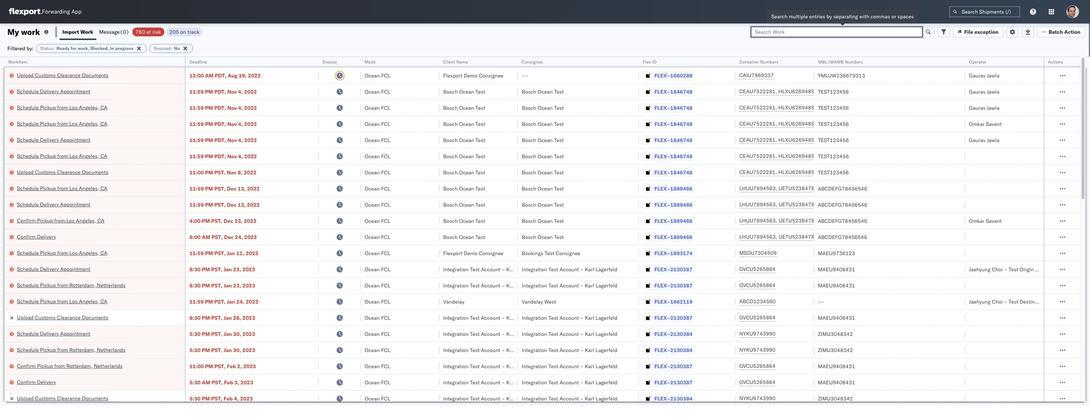 Task type: locate. For each thing, give the bounding box(es) containing it.
4 schedule pickup from los angeles, ca from the top
[[17, 185, 107, 192]]

container
[[740, 59, 760, 65]]

pickup for first schedule pickup from los angeles, ca "button" from the bottom
[[40, 299, 56, 305]]

lhuu7894563,
[[740, 185, 778, 192], [740, 202, 778, 208], [740, 218, 778, 224], [740, 234, 778, 241]]

0 horizontal spatial :
[[53, 45, 55, 51]]

13 ocean fcl from the top
[[365, 267, 391, 273]]

2023 down the 8:30 pm pst, jan 28, 2023
[[243, 331, 255, 338]]

1 vertical spatial savant
[[987, 218, 1002, 225]]

2 abcdefg78456546 from the top
[[819, 202, 868, 208]]

schedule delivery appointment link for 11:59 pm pdt, nov 4, 2022
[[17, 136, 90, 144]]

0 vertical spatial feb
[[227, 364, 236, 370]]

6 flex-1846748 from the top
[[655, 169, 693, 176]]

1 vertical spatial 2130384
[[671, 348, 693, 354]]

2 numbers from the left
[[845, 59, 863, 65]]

1 vertical spatial upload customs clearance documents button
[[17, 169, 109, 177]]

numbers inside button
[[845, 59, 863, 65]]

2 vertical spatial netherlands
[[94, 363, 123, 370]]

flexport demo consignee for -
[[444, 72, 504, 79]]

20 ocean fcl from the top
[[365, 380, 391, 387]]

3 fcl from the top
[[381, 105, 391, 111]]

numbers up ymluw236679313 at the top
[[845, 59, 863, 65]]

3 resize handle column header from the left
[[352, 57, 361, 407]]

2 omkar from the top
[[970, 218, 985, 225]]

11:59 pm pst, dec 13, 2022 down 11:00 pm pst, nov 8, 2022
[[190, 186, 260, 192]]

9 fcl from the top
[[381, 202, 391, 208]]

2 1889466 from the top
[[671, 202, 693, 208]]

1 vertical spatial flexport
[[444, 250, 463, 257]]

13, down 8,
[[238, 186, 246, 192]]

confirm
[[17, 218, 36, 224], [17, 234, 36, 240], [17, 363, 36, 370], [17, 380, 36, 386]]

1 ceau7522281, from the top
[[740, 88, 778, 95]]

8:30 up 11:59 pm pst, jan 24, 2023
[[190, 283, 201, 289]]

24, for 2023
[[236, 299, 244, 306]]

confirm delivery link for 5:30 am pst, feb 3, 2023
[[17, 379, 56, 387]]

feb
[[227, 364, 236, 370], [224, 380, 233, 387], [224, 396, 233, 403]]

23,
[[235, 218, 243, 225], [233, 267, 241, 273], [233, 283, 241, 289]]

nov
[[227, 88, 237, 95], [227, 105, 237, 111], [227, 121, 237, 127], [227, 137, 237, 144], [227, 153, 237, 160], [227, 169, 237, 176]]

message (0)
[[99, 29, 129, 35]]

5:30 pm pst, jan 30, 2023
[[190, 331, 255, 338], [190, 348, 255, 354]]

choi for destination
[[993, 299, 1004, 306]]

vandelay for vandelay
[[444, 299, 465, 306]]

2 vertical spatial zimu3048342
[[819, 396, 854, 403]]

1 confirm from the top
[[17, 218, 36, 224]]

4 uetu5238478 from the top
[[779, 234, 815, 241]]

resize handle column header for mbl/mawb numbers
[[957, 57, 966, 407]]

30, up 2,
[[233, 348, 241, 354]]

snooze
[[323, 59, 337, 65]]

pst, up the 8:30 pm pst, jan 28, 2023
[[215, 299, 226, 306]]

consignee inside button
[[522, 59, 543, 65]]

flex-1846748 for 6th schedule pickup from los angeles, ca "button" from the bottom of the page
[[655, 105, 693, 111]]

pickup for confirm pickup from rotterdam, netherlands button
[[37, 363, 53, 370]]

0 horizontal spatial numbers
[[761, 59, 779, 65]]

am for 12:00
[[205, 72, 214, 79]]

5:30 pm pst, jan 30, 2023 down the 8:30 pm pst, jan 28, 2023
[[190, 331, 255, 338]]

8:30 pm pst, jan 23, 2023
[[190, 267, 255, 273], [190, 283, 255, 289]]

3 jawla from the top
[[988, 105, 1000, 111]]

0 vertical spatial confirm delivery button
[[17, 233, 56, 242]]

3 lhuu7894563, uetu5238478 from the top
[[740, 218, 815, 224]]

from
[[57, 104, 68, 111], [57, 120, 68, 127], [57, 153, 68, 159], [57, 185, 68, 192], [54, 218, 65, 224], [57, 250, 68, 257], [57, 282, 68, 289], [57, 299, 68, 305], [57, 347, 68, 354], [54, 363, 65, 370]]

1 vertical spatial 8:30
[[190, 283, 201, 289]]

0 vertical spatial 13,
[[238, 186, 246, 192]]

12:00
[[190, 72, 204, 79]]

18 flex- from the top
[[655, 348, 671, 354]]

schedule delivery appointment link for 8:30 pm pst, jan 23, 2023
[[17, 266, 90, 273]]

21 fcl from the top
[[381, 396, 391, 403]]

1 flex-2130384 from the top
[[655, 331, 693, 338]]

2 schedule delivery appointment link from the top
[[17, 136, 90, 144]]

1 vertical spatial 11:59 pm pst, dec 13, 2022
[[190, 202, 260, 208]]

1 vertical spatial nyku9743990
[[740, 347, 776, 354]]

agent right destination on the bottom right
[[1049, 299, 1063, 306]]

2 vertical spatial 2130384
[[671, 396, 693, 403]]

0 vertical spatial am
[[205, 72, 214, 79]]

1846748 for second upload customs clearance documents link from the top of the page
[[671, 169, 693, 176]]

3 upload customs clearance documents from the top
[[17, 315, 109, 321]]

flexport demo consignee
[[444, 72, 504, 79], [444, 250, 504, 257]]

confirm delivery
[[17, 234, 56, 240], [17, 380, 56, 386]]

1 vertical spatial demo
[[464, 250, 478, 257]]

Search Shipments (/) text field
[[950, 6, 1021, 17]]

schedule pickup from los angeles, ca for fourth schedule pickup from los angeles, ca "button" from the bottom
[[17, 153, 107, 159]]

11:00 for 11:00 pm pst, nov 8, 2022
[[190, 169, 204, 176]]

abcdefg78456546
[[819, 186, 868, 192], [819, 202, 868, 208], [819, 218, 868, 225], [819, 234, 868, 241]]

4 schedule pickup from los angeles, ca link from the top
[[17, 185, 107, 192]]

: left 'ready'
[[53, 45, 55, 51]]

24, up 28,
[[236, 299, 244, 306]]

workitem
[[8, 59, 27, 65]]

confirm delivery button
[[17, 233, 56, 242], [17, 379, 56, 387]]

savant for test123456
[[987, 121, 1002, 127]]

5:30 up 5:30 pm pst, feb 4, 2023
[[190, 380, 201, 387]]

2 vertical spatial rotterdam,
[[66, 363, 93, 370]]

8:30 pm pst, jan 23, 2023 down the 11:59 pm pst, jan 12, 2023
[[190, 267, 255, 273]]

schedule delivery appointment for 11:59 pm pst, dec 13, 2022
[[17, 201, 90, 208]]

13 flex- from the top
[[655, 267, 671, 273]]

resize handle column header for client name
[[510, 57, 518, 407]]

appointment for 11:59 pm pdt, nov 4, 2022
[[60, 137, 90, 143]]

resize handle column header for workitem
[[176, 57, 185, 407]]

angeles, for 5th schedule pickup from los angeles, ca "button" from the top of the page's schedule pickup from los angeles, ca link
[[79, 250, 99, 257]]

3 flex-1846748 from the top
[[655, 121, 693, 127]]

2 schedule pickup from rotterdam, netherlands button from the top
[[17, 347, 126, 355]]

2 gaurav jawla from the top
[[970, 88, 1000, 95]]

0 vertical spatial 11:59 pm pst, dec 13, 2022
[[190, 186, 260, 192]]

1 vertical spatial 11:00
[[190, 364, 204, 370]]

integration test account - karl lagerfeld
[[444, 267, 539, 273], [522, 267, 618, 273], [444, 283, 539, 289], [522, 283, 618, 289], [444, 315, 539, 322], [522, 315, 618, 322], [444, 331, 539, 338], [522, 331, 618, 338], [444, 348, 539, 354], [522, 348, 618, 354], [444, 364, 539, 370], [522, 364, 618, 370], [444, 380, 539, 387], [522, 380, 618, 387], [444, 396, 539, 403], [522, 396, 618, 403]]

pst, down 11:59 pm pst, jan 24, 2023
[[211, 315, 223, 322]]

23, for confirm pickup from los angeles, ca
[[235, 218, 243, 225]]

1 horizontal spatial numbers
[[845, 59, 863, 65]]

appointment
[[60, 88, 90, 95], [60, 137, 90, 143], [60, 201, 90, 208], [60, 266, 90, 273], [60, 331, 90, 338]]

3 schedule from the top
[[17, 120, 39, 127]]

1 confirm delivery from the top
[[17, 234, 56, 240]]

0 vertical spatial 23,
[[235, 218, 243, 225]]

pst, down 11:00 pm pst, nov 8, 2022
[[215, 186, 226, 192]]

4 hlxu6269489, from the top
[[779, 137, 817, 143]]

15 ocean fcl from the top
[[365, 299, 391, 306]]

0 vertical spatial zimu3048342
[[819, 331, 854, 338]]

0 vertical spatial confirm delivery
[[17, 234, 56, 240]]

12,
[[236, 250, 244, 257]]

gaurav for upload customs clearance documents
[[970, 72, 986, 79]]

action
[[1065, 29, 1081, 35]]

1 vandelay from the left
[[444, 299, 465, 306]]

0 vertical spatial upload customs clearance documents button
[[17, 72, 109, 80]]

4 schedule delivery appointment from the top
[[17, 266, 90, 273]]

1 upload customs clearance documents button from the top
[[17, 72, 109, 80]]

2 gaurav from the top
[[970, 88, 986, 95]]

appointment for 11:59 pm pst, dec 13, 2022
[[60, 201, 90, 208]]

19 ocean fcl from the top
[[365, 364, 391, 370]]

feb left 3,
[[224, 380, 233, 387]]

5:30
[[190, 331, 201, 338], [190, 348, 201, 354], [190, 380, 201, 387], [190, 396, 201, 403]]

upload customs clearance documents button for 11:00 pm pst, nov 8, 2022
[[17, 169, 109, 177]]

1 schedule pickup from los angeles, ca from the top
[[17, 104, 107, 111]]

0 vertical spatial choi
[[993, 267, 1004, 273]]

: for snoozed
[[171, 45, 172, 51]]

8 flex- from the top
[[655, 186, 671, 192]]

2 flexport demo consignee from the top
[[444, 250, 504, 257]]

flex-1660288 button
[[643, 70, 695, 81], [643, 70, 695, 81]]

zimu3048342
[[819, 331, 854, 338], [819, 348, 854, 354], [819, 396, 854, 403]]

5:30 down the 8:30 pm pst, jan 28, 2023
[[190, 331, 201, 338]]

gaurav for schedule delivery appointment
[[970, 137, 986, 144]]

1 vertical spatial schedule pickup from rotterdam, netherlands link
[[17, 347, 126, 354]]

18 ocean fcl from the top
[[365, 348, 391, 354]]

jaehyung
[[970, 267, 991, 273], [970, 299, 991, 306]]

confirm pickup from los angeles, ca link
[[17, 217, 105, 225]]

1 vertical spatial 8:30 pm pst, jan 23, 2023
[[190, 283, 255, 289]]

documents
[[82, 72, 109, 79], [82, 169, 109, 176], [82, 315, 109, 321], [82, 396, 109, 402]]

30, down 28,
[[233, 331, 241, 338]]

choi left origin
[[993, 267, 1004, 273]]

customs for second upload customs clearance documents link from the top of the page
[[35, 169, 56, 176]]

confirm delivery for 5:30 am pst, feb 3, 2023
[[17, 380, 56, 386]]

24, up 12,
[[235, 234, 243, 241]]

confirm delivery link for 6:00 am pst, dec 24, 2022
[[17, 233, 56, 241]]

schedule pickup from los angeles, ca for 5th schedule pickup from los angeles, ca "button" from the top of the page
[[17, 250, 107, 257]]

forwarding app link
[[9, 8, 82, 15]]

0 vertical spatial schedule pickup from rotterdam, netherlands link
[[17, 282, 126, 289]]

numbers up caiu7969337 in the right of the page
[[761, 59, 779, 65]]

2 1846748 from the top
[[671, 105, 693, 111]]

3 flex-1889466 from the top
[[655, 218, 693, 225]]

omkar savant for test123456
[[970, 121, 1002, 127]]

2023 down the 5:30 am pst, feb 3, 2023
[[240, 396, 253, 403]]

1 vertical spatial jaehyung
[[970, 299, 991, 306]]

jan up 28,
[[227, 299, 235, 306]]

feb for 2,
[[227, 364, 236, 370]]

rotterdam, for 5:30 pm pst, jan 30, 2023
[[69, 347, 96, 354]]

1 vertical spatial 24,
[[236, 299, 244, 306]]

0 vertical spatial jaehyung
[[970, 267, 991, 273]]

6:00
[[190, 234, 201, 241]]

pickup
[[40, 104, 56, 111], [40, 120, 56, 127], [40, 153, 56, 159], [40, 185, 56, 192], [37, 218, 53, 224], [40, 250, 56, 257], [40, 282, 56, 289], [40, 299, 56, 305], [40, 347, 56, 354], [37, 363, 53, 370]]

jan up 11:00 pm pst, feb 2, 2023
[[224, 348, 232, 354]]

2 demo from the top
[[464, 250, 478, 257]]

11:59 pm pst, jan 24, 2023
[[190, 299, 259, 306]]

upload customs clearance documents
[[17, 72, 109, 79], [17, 169, 109, 176], [17, 315, 109, 321], [17, 396, 109, 402]]

1 vertical spatial --
[[819, 299, 825, 306]]

2,
[[237, 364, 242, 370]]

upload for third upload customs clearance documents link
[[17, 315, 34, 321]]

0 vertical spatial flexport
[[444, 72, 463, 79]]

23, up 11:59 pm pst, jan 24, 2023
[[233, 283, 241, 289]]

name
[[457, 59, 468, 65]]

9 ocean fcl from the top
[[365, 202, 391, 208]]

7 flex- from the top
[[655, 169, 671, 176]]

jan up 11:59 pm pst, jan 24, 2023
[[224, 283, 232, 289]]

no
[[174, 45, 180, 51]]

24,
[[235, 234, 243, 241], [236, 299, 244, 306]]

flex-1662119 button
[[643, 297, 695, 307], [643, 297, 695, 307]]

lagerfeld
[[517, 267, 539, 273], [596, 267, 618, 273], [517, 283, 539, 289], [596, 283, 618, 289], [517, 315, 539, 322], [596, 315, 618, 322], [517, 331, 539, 338], [596, 331, 618, 338], [517, 348, 539, 354], [596, 348, 618, 354], [517, 364, 539, 370], [596, 364, 618, 370], [517, 380, 539, 387], [596, 380, 618, 387], [517, 396, 539, 403], [596, 396, 618, 403]]

pst,
[[215, 169, 226, 176], [215, 186, 226, 192], [215, 202, 226, 208], [211, 218, 223, 225], [212, 234, 223, 241], [215, 250, 226, 257], [211, 267, 223, 273], [211, 283, 223, 289], [215, 299, 226, 306], [211, 315, 223, 322], [211, 331, 223, 338], [211, 348, 223, 354], [215, 364, 226, 370], [212, 380, 223, 387], [211, 396, 223, 403]]

1 flex- from the top
[[655, 72, 671, 79]]

ceau7522281, hlxu6269489, hlxu8034992 for 6th schedule pickup from los angeles, ca "button" from the bottom of the page
[[740, 104, 854, 111]]

1 omkar savant from the top
[[970, 121, 1002, 127]]

1 vertical spatial agent
[[1049, 299, 1063, 306]]

schedule pickup from los angeles, ca link for second schedule pickup from los angeles, ca "button" from the top of the page
[[17, 120, 107, 127]]

0 vertical spatial 30,
[[233, 331, 241, 338]]

with
[[860, 13, 870, 20]]

am
[[205, 72, 214, 79], [202, 234, 210, 241], [202, 380, 210, 387]]

0 vertical spatial confirm delivery link
[[17, 233, 56, 241]]

11:59 pm pst, dec 13, 2022 up 4:00 pm pst, dec 23, 2022
[[190, 202, 260, 208]]

1 vertical spatial netherlands
[[97, 347, 126, 354]]

0 vertical spatial 24,
[[235, 234, 243, 241]]

8:30 down 11:59 pm pst, jan 24, 2023
[[190, 315, 201, 322]]

2 vertical spatial nyku9743990
[[740, 396, 776, 403]]

0 vertical spatial flexport demo consignee
[[444, 72, 504, 79]]

am right 12:00
[[205, 72, 214, 79]]

1 horizontal spatial vandelay
[[522, 299, 543, 306]]

1 savant from the top
[[987, 121, 1002, 127]]

2 schedule pickup from rotterdam, netherlands link from the top
[[17, 347, 126, 354]]

pickup for third schedule pickup from los angeles, ca "button" from the bottom
[[40, 185, 56, 192]]

agent for jaehyung choi - test origin agent
[[1036, 267, 1050, 273]]

2 confirm from the top
[[17, 234, 36, 240]]

0 vertical spatial omkar savant
[[970, 121, 1002, 127]]

pst, down 4:00 pm pst, dec 23, 2022
[[212, 234, 223, 241]]

1846748 for schedule pickup from los angeles, ca link associated with 6th schedule pickup from los angeles, ca "button" from the bottom of the page
[[671, 105, 693, 111]]

pst, down the 5:30 am pst, feb 3, 2023
[[211, 396, 223, 403]]

bosch ocean test
[[444, 88, 486, 95], [522, 88, 564, 95], [444, 105, 486, 111], [522, 105, 564, 111], [444, 121, 486, 127], [522, 121, 564, 127], [444, 137, 486, 144], [522, 137, 564, 144], [444, 153, 486, 160], [522, 153, 564, 160], [444, 169, 486, 176], [522, 169, 564, 176], [444, 186, 486, 192], [522, 186, 564, 192], [444, 202, 486, 208], [522, 202, 564, 208], [444, 218, 486, 225], [522, 218, 564, 225], [444, 234, 486, 241], [522, 234, 564, 241]]

choi for origin
[[993, 267, 1004, 273]]

1 vertical spatial 23,
[[233, 267, 241, 273]]

blocked,
[[91, 45, 109, 51]]

search multiple entries by separating with commas or spaces
[[772, 13, 915, 20]]

0 vertical spatial 11:00
[[190, 169, 204, 176]]

4 5:30 from the top
[[190, 396, 201, 403]]

1 vertical spatial 13,
[[238, 202, 246, 208]]

1 schedule pickup from los angeles, ca link from the top
[[17, 104, 107, 111]]

ca for first schedule pickup from los angeles, ca "button" from the bottom
[[101, 299, 107, 305]]

2 lhuu7894563, uetu5238478 from the top
[[740, 202, 815, 208]]

1 vertical spatial omkar savant
[[970, 218, 1002, 225]]

1 schedule delivery appointment button from the top
[[17, 88, 90, 96]]

pst, down the 8:30 pm pst, jan 28, 2023
[[211, 331, 223, 338]]

2 : from the left
[[171, 45, 172, 51]]

1 vertical spatial 5:30 pm pst, jan 30, 2023
[[190, 348, 255, 354]]

0 vertical spatial 2130384
[[671, 331, 693, 338]]

13, up 4:00 pm pst, dec 23, 2022
[[238, 202, 246, 208]]

2 vertical spatial am
[[202, 380, 210, 387]]

flex-1846748 for 11:00 pm pst, nov 8, 2022 upload customs clearance documents button
[[655, 169, 693, 176]]

confirm pickup from los angeles, ca button
[[17, 217, 105, 225]]

angeles, inside button
[[76, 218, 96, 224]]

1 8:30 pm pst, jan 23, 2023 from the top
[[190, 267, 255, 273]]

5 ceau7522281, from the top
[[740, 153, 778, 160]]

0 vertical spatial agent
[[1036, 267, 1050, 273]]

1 lhuu7894563, uetu5238478 from the top
[[740, 185, 815, 192]]

ca inside button
[[98, 218, 105, 224]]

8:30 pm pst, jan 23, 2023 up 11:59 pm pst, jan 24, 2023
[[190, 283, 255, 289]]

1 upload customs clearance documents link from the top
[[17, 72, 109, 79]]

1 vertical spatial confirm delivery
[[17, 380, 56, 386]]

13,
[[238, 186, 246, 192], [238, 202, 246, 208]]

205 on track
[[170, 29, 200, 35]]

: left the no on the left of the page
[[171, 45, 172, 51]]

1 vertical spatial rotterdam,
[[69, 347, 96, 354]]

schedule pickup from rotterdam, netherlands
[[17, 282, 126, 289], [17, 347, 126, 354]]

1 vertical spatial zimu3048342
[[819, 348, 854, 354]]

rotterdam, for 8:30 pm pst, jan 23, 2023
[[69, 282, 96, 289]]

from for 8:30 schedule pickup from rotterdam, netherlands link
[[57, 282, 68, 289]]

multiple
[[789, 13, 808, 20]]

3 ocean fcl from the top
[[365, 105, 391, 111]]

0 vertical spatial savant
[[987, 121, 1002, 127]]

2023 down 12,
[[243, 267, 255, 273]]

0 horizontal spatial --
[[522, 72, 529, 79]]

1 schedule delivery appointment from the top
[[17, 88, 90, 95]]

confirm delivery link
[[17, 233, 56, 241], [17, 379, 56, 387]]

1 flex-1846748 from the top
[[655, 88, 693, 95]]

0 vertical spatial 5:30 pm pst, jan 30, 2023
[[190, 331, 255, 338]]

0 vertical spatial schedule pickup from rotterdam, netherlands button
[[17, 282, 126, 290]]

1 resize handle column header from the left
[[176, 57, 185, 407]]

2 vertical spatial flex-2130384
[[655, 396, 693, 403]]

4 1846748 from the top
[[671, 137, 693, 144]]

resize handle column header
[[176, 57, 185, 407], [310, 57, 319, 407], [352, 57, 361, 407], [431, 57, 440, 407], [510, 57, 518, 407], [631, 57, 639, 407], [727, 57, 736, 407], [806, 57, 815, 407], [957, 57, 966, 407], [1036, 57, 1045, 407], [1072, 57, 1081, 407]]

omkar for test123456
[[970, 121, 985, 127]]

2 schedule pickup from los angeles, ca button from the top
[[17, 120, 107, 128]]

1 1889466 from the top
[[671, 186, 693, 192]]

hlxu8034992
[[818, 88, 854, 95], [818, 104, 854, 111], [818, 121, 854, 127], [818, 137, 854, 143], [818, 153, 854, 160], [818, 169, 854, 176]]

3 maeu9408431 from the top
[[819, 315, 856, 322]]

pst, up 6:00 am pst, dec 24, 2022
[[211, 218, 223, 225]]

0 vertical spatial flex-2130384
[[655, 331, 693, 338]]

from for schedule pickup from los angeles, ca link associated with second schedule pickup from los angeles, ca "button" from the top of the page
[[57, 120, 68, 127]]

1 hlxu8034992 from the top
[[818, 88, 854, 95]]

1 vertical spatial 30,
[[233, 348, 241, 354]]

schedule pickup from los angeles, ca link for first schedule pickup from los angeles, ca "button" from the bottom
[[17, 298, 107, 306]]

flex
[[643, 59, 651, 65]]

jawla for schedule delivery appointment
[[988, 137, 1000, 144]]

mode
[[365, 59, 376, 65]]

2 schedule pickup from rotterdam, netherlands from the top
[[17, 347, 126, 354]]

4 flex-2130387 from the top
[[655, 364, 693, 370]]

upload for 4th upload customs clearance documents link
[[17, 396, 34, 402]]

feb left 2,
[[227, 364, 236, 370]]

am for 6:00
[[202, 234, 210, 241]]

2 schedule pickup from los angeles, ca from the top
[[17, 120, 107, 127]]

numbers inside button
[[761, 59, 779, 65]]

am right 6:00
[[202, 234, 210, 241]]

schedule pickup from los angeles, ca for first schedule pickup from los angeles, ca "button" from the bottom
[[17, 299, 107, 305]]

4 ceau7522281, from the top
[[740, 137, 778, 143]]

4 schedule delivery appointment button from the top
[[17, 266, 90, 274]]

3,
[[235, 380, 239, 387]]

ca for 6th schedule pickup from los angeles, ca "button" from the bottom of the page
[[101, 104, 107, 111]]

forwarding app
[[42, 8, 82, 15]]

0 vertical spatial omkar
[[970, 121, 985, 127]]

1 vertical spatial confirm delivery link
[[17, 379, 56, 387]]

3 upload customs clearance documents link from the top
[[17, 314, 109, 322]]

workitem button
[[4, 58, 178, 65]]

flex-1846748 for second schedule pickup from los angeles, ca "button" from the top of the page
[[655, 121, 693, 127]]

0 vertical spatial netherlands
[[97, 282, 126, 289]]

2 vertical spatial 8:30
[[190, 315, 201, 322]]

pickup for schedule pickup from rotterdam, netherlands button associated with 8:30 pm pst, jan 23, 2023
[[40, 282, 56, 289]]

omkar for abcdefg78456546
[[970, 218, 985, 225]]

abcd1234560
[[740, 299, 776, 305]]

0 vertical spatial rotterdam,
[[69, 282, 96, 289]]

3 ceau7522281, hlxu6269489, hlxu8034992 from the top
[[740, 121, 854, 127]]

flexport for bookings test consignee
[[444, 250, 463, 257]]

1 vertical spatial flexport demo consignee
[[444, 250, 504, 257]]

documents for 4th upload customs clearance documents link
[[82, 396, 109, 402]]

0 vertical spatial 8:30
[[190, 267, 201, 273]]

jan
[[227, 250, 235, 257], [224, 267, 232, 273], [224, 283, 232, 289], [227, 299, 235, 306], [224, 315, 232, 322], [224, 331, 232, 338], [224, 348, 232, 354]]

1 vertical spatial confirm delivery button
[[17, 379, 56, 387]]

0 vertical spatial demo
[[464, 72, 478, 79]]

numbers
[[761, 59, 779, 65], [845, 59, 863, 65]]

23, up 6:00 am pst, dec 24, 2022
[[235, 218, 243, 225]]

11:59 pm pst, dec 13, 2022
[[190, 186, 260, 192], [190, 202, 260, 208]]

1 vertical spatial schedule pickup from rotterdam, netherlands button
[[17, 347, 126, 355]]

2 maeu9408431 from the top
[[819, 283, 856, 289]]

3 clearance from the top
[[57, 315, 81, 321]]

5 schedule delivery appointment link from the top
[[17, 331, 90, 338]]

schedule pickup from rotterdam, netherlands for 8:30 pm pst, jan 23, 2023
[[17, 282, 126, 289]]

schedule pickup from los angeles, ca link for 5th schedule pickup from los angeles, ca "button" from the top of the page
[[17, 250, 107, 257]]

import
[[62, 29, 79, 35]]

6 hlxu6269489, from the top
[[779, 169, 817, 176]]

1 horizontal spatial :
[[171, 45, 172, 51]]

west
[[545, 299, 557, 306]]

am up 5:30 pm pst, feb 4, 2023
[[202, 380, 210, 387]]

agent right origin
[[1036, 267, 1050, 273]]

flex-1893174
[[655, 250, 693, 257]]

0 horizontal spatial vandelay
[[444, 299, 465, 306]]

separating
[[834, 13, 859, 20]]

16 fcl from the top
[[381, 315, 391, 322]]

feb for 4,
[[224, 396, 233, 403]]

14 ocean fcl from the top
[[365, 283, 391, 289]]

1 abcdefg78456546 from the top
[[819, 186, 868, 192]]

0 vertical spatial --
[[522, 72, 529, 79]]

2 fcl from the top
[[381, 88, 391, 95]]

1 vertical spatial flex-2130384
[[655, 348, 693, 354]]

4 schedule pickup from los angeles, ca button from the top
[[17, 185, 107, 193]]

from for confirm pickup from los angeles, ca link
[[54, 218, 65, 224]]

aug
[[228, 72, 238, 79]]

1 vertical spatial am
[[202, 234, 210, 241]]

1 vertical spatial feb
[[224, 380, 233, 387]]

appointment for 5:30 pm pst, jan 30, 2023
[[60, 331, 90, 338]]

flex-1893174 button
[[643, 249, 695, 259], [643, 249, 695, 259]]

0 vertical spatial 8:30 pm pst, jan 23, 2023
[[190, 267, 255, 273]]

1 vertical spatial choi
[[993, 299, 1004, 306]]

1 vertical spatial schedule pickup from rotterdam, netherlands
[[17, 347, 126, 354]]

confirm delivery button for 6:00 am pst, dec 24, 2022
[[17, 233, 56, 242]]

feb down the 5:30 am pst, feb 3, 2023
[[224, 396, 233, 403]]

pickup for confirm pickup from los angeles, ca button
[[37, 218, 53, 224]]

ocean
[[365, 72, 380, 79], [365, 88, 380, 95], [459, 88, 475, 95], [538, 88, 553, 95], [365, 105, 380, 111], [459, 105, 475, 111], [538, 105, 553, 111], [365, 121, 380, 127], [459, 121, 475, 127], [538, 121, 553, 127], [365, 137, 380, 144], [459, 137, 475, 144], [538, 137, 553, 144], [365, 153, 380, 160], [459, 153, 475, 160], [538, 153, 553, 160], [365, 169, 380, 176], [459, 169, 475, 176], [538, 169, 553, 176], [365, 186, 380, 192], [459, 186, 475, 192], [538, 186, 553, 192], [365, 202, 380, 208], [459, 202, 475, 208], [538, 202, 553, 208], [365, 218, 380, 225], [459, 218, 475, 225], [538, 218, 553, 225], [365, 234, 380, 241], [459, 234, 475, 241], [538, 234, 553, 241], [365, 250, 380, 257], [365, 267, 380, 273], [365, 283, 380, 289], [365, 299, 380, 306], [365, 315, 380, 322], [365, 331, 380, 338], [365, 348, 380, 354], [365, 364, 380, 370], [365, 380, 380, 387], [365, 396, 380, 403]]

4 schedule delivery appointment link from the top
[[17, 266, 90, 273]]

schedule
[[17, 88, 39, 95], [17, 104, 39, 111], [17, 120, 39, 127], [17, 137, 39, 143], [17, 153, 39, 159], [17, 185, 39, 192], [17, 201, 39, 208], [17, 250, 39, 257], [17, 266, 39, 273], [17, 282, 39, 289], [17, 299, 39, 305], [17, 331, 39, 338], [17, 347, 39, 354]]

savant
[[987, 121, 1002, 127], [987, 218, 1002, 225]]

5:30 down the 5:30 am pst, feb 3, 2023
[[190, 396, 201, 403]]

2 vertical spatial feb
[[224, 396, 233, 403]]

8:30 down 6:00
[[190, 267, 201, 273]]

schedule pickup from rotterdam, netherlands link
[[17, 282, 126, 289], [17, 347, 126, 354]]

omkar savant for abcdefg78456546
[[970, 218, 1002, 225]]

0 vertical spatial nyku9743990
[[740, 331, 776, 338]]

1 schedule pickup from rotterdam, netherlands button from the top
[[17, 282, 126, 290]]

container numbers button
[[736, 58, 807, 65]]

5:30 pm pst, jan 30, 2023 up 11:00 pm pst, feb 2, 2023
[[190, 348, 255, 354]]

11:00 for 11:00 pm pst, feb 2, 2023
[[190, 364, 204, 370]]

upload customs clearance documents for second upload customs clearance documents link from the top of the page
[[17, 169, 109, 176]]

8 ocean fcl from the top
[[365, 186, 391, 192]]

2023 up 11:00 pm pst, feb 2, 2023
[[243, 348, 255, 354]]

0 vertical spatial schedule pickup from rotterdam, netherlands
[[17, 282, 126, 289]]

choi down jaehyung choi - test origin agent
[[993, 299, 1004, 306]]

4 gaurav jawla from the top
[[970, 137, 1000, 144]]

schedule pickup from rotterdam, netherlands button for 5:30 pm pst, jan 30, 2023
[[17, 347, 126, 355]]

customs for 4th upload customs clearance documents link
[[35, 396, 56, 402]]

ceau7522281, hlxu6269489, hlxu8034992 for second schedule pickup from los angeles, ca "button" from the top of the page
[[740, 121, 854, 127]]

1 vertical spatial omkar
[[970, 218, 985, 225]]

23, down 12,
[[233, 267, 241, 273]]

my work
[[7, 27, 40, 37]]

5:30 up 11:00 pm pst, feb 2, 2023
[[190, 348, 201, 354]]

schedule pickup from rotterdam, netherlands for 5:30 pm pst, jan 30, 2023
[[17, 347, 126, 354]]



Task type: describe. For each thing, give the bounding box(es) containing it.
2 uetu5238478 from the top
[[779, 202, 815, 208]]

5 gvcu5265864 from the top
[[740, 380, 776, 386]]

8:30 pm pst, jan 28, 2023
[[190, 315, 255, 322]]

schedule pickup from los angeles, ca for second schedule pickup from los angeles, ca "button" from the top of the page
[[17, 120, 107, 127]]

7 11:59 from the top
[[190, 202, 204, 208]]

1 zimu3048342 from the top
[[819, 331, 854, 338]]

12 fcl from the top
[[381, 250, 391, 257]]

entries
[[810, 13, 826, 20]]

ca for 5th schedule pickup from los angeles, ca "button" from the top of the page
[[101, 250, 107, 257]]

origin
[[1020, 267, 1035, 273]]

21 flex- from the top
[[655, 396, 671, 403]]

schedule delivery appointment link for 11:59 pm pst, dec 13, 2022
[[17, 201, 90, 208]]

2 lhuu7894563, from the top
[[740, 202, 778, 208]]

3 hlxu8034992 from the top
[[818, 121, 854, 127]]

19 fcl from the top
[[381, 364, 391, 370]]

pickup for 5:30 pm pst, jan 30, 2023's schedule pickup from rotterdam, netherlands button
[[40, 347, 56, 354]]

id
[[653, 59, 657, 65]]

11 flex- from the top
[[655, 234, 671, 241]]

schedule pickup from los angeles, ca link for fourth schedule pickup from los angeles, ca "button" from the bottom
[[17, 153, 107, 160]]

numbers for container numbers
[[761, 59, 779, 65]]

1846748 for schedule pickup from los angeles, ca link associated with second schedule pickup from los angeles, ca "button" from the top of the page
[[671, 121, 693, 127]]

schedule pickup from rotterdam, netherlands link for 5:30
[[17, 347, 126, 354]]

2023 right 28,
[[243, 315, 255, 322]]

deadline button
[[186, 58, 312, 65]]

my
[[7, 27, 19, 37]]

1 2130387 from the top
[[671, 267, 693, 273]]

pickup for fourth schedule pickup from los angeles, ca "button" from the bottom
[[40, 153, 56, 159]]

7 fcl from the top
[[381, 169, 391, 176]]

2 13, from the top
[[238, 202, 246, 208]]

track
[[188, 29, 200, 35]]

vandelay west
[[522, 299, 557, 306]]

resize handle column header for mode
[[431, 57, 440, 407]]

: for status
[[53, 45, 55, 51]]

5 test123456 from the top
[[819, 153, 850, 160]]

6:00 am pst, dec 24, 2022
[[190, 234, 257, 241]]

1846748 for "schedule delivery appointment" link for 11:59 pm pdt, nov 4, 2022
[[671, 137, 693, 144]]

progress
[[115, 45, 134, 51]]

numbers for mbl/mawb numbers
[[845, 59, 863, 65]]

status
[[40, 45, 53, 51]]

agent for jaehyung choi - test destination agent
[[1049, 299, 1063, 306]]

2 flex-1889466 from the top
[[655, 202, 693, 208]]

jawla for upload customs clearance documents
[[988, 72, 1000, 79]]

1 2130384 from the top
[[671, 331, 693, 338]]

2023 right 2,
[[243, 364, 256, 370]]

upload customs clearance documents button for 12:00 am pdt, aug 19, 2022
[[17, 72, 109, 80]]

batch
[[1049, 29, 1064, 35]]

3 lhuu7894563, from the top
[[740, 218, 778, 224]]

upload customs clearance documents for 4th upload customs clearance documents link from the bottom
[[17, 72, 109, 79]]

by
[[827, 13, 833, 20]]

2 flex-2130384 from the top
[[655, 348, 693, 354]]

11 ocean fcl from the top
[[365, 234, 391, 241]]

customs for 4th upload customs clearance documents link from the bottom
[[35, 72, 56, 79]]

msdu7304509
[[740, 250, 777, 257]]

2 test123456 from the top
[[819, 105, 850, 111]]

3 5:30 from the top
[[190, 380, 201, 387]]

flex id
[[643, 59, 657, 65]]

3 11:59 from the top
[[190, 121, 204, 127]]

mbl/mawb numbers
[[819, 59, 863, 65]]

2023 up 11:59 pm pst, jan 24, 2023
[[243, 283, 255, 289]]

bookings test consignee
[[522, 250, 581, 257]]

205
[[170, 29, 179, 35]]

from for fourth schedule pickup from los angeles, ca "button" from the bottom schedule pickup from los angeles, ca link
[[57, 153, 68, 159]]

jan left 28,
[[224, 315, 232, 322]]

angeles, for schedule pickup from los angeles, ca link associated with 6th schedule pickup from los angeles, ca "button" from the bottom of the page
[[79, 104, 99, 111]]

commas
[[871, 13, 891, 20]]

7 schedule from the top
[[17, 201, 39, 208]]

by:
[[27, 45, 34, 52]]

for
[[71, 45, 77, 51]]

jan left 12,
[[227, 250, 235, 257]]

documents for third upload customs clearance documents link
[[82, 315, 109, 321]]

11 resize handle column header from the left
[[1072, 57, 1081, 407]]

1 lhuu7894563, from the top
[[740, 185, 778, 192]]

1 schedule delivery appointment link from the top
[[17, 88, 90, 95]]

batch action button
[[1038, 26, 1086, 37]]

dec up 4:00 pm pst, dec 23, 2022
[[227, 202, 237, 208]]

feb for 3,
[[224, 380, 233, 387]]

angeles, for confirm pickup from los angeles, ca link
[[76, 218, 96, 224]]

dec down 11:00 pm pst, nov 8, 2022
[[227, 186, 237, 192]]

17 flex- from the top
[[655, 331, 671, 338]]

10 flex- from the top
[[655, 218, 671, 225]]

5:30 am pst, feb 3, 2023
[[190, 380, 253, 387]]

bookings
[[522, 250, 544, 257]]

client name button
[[440, 58, 511, 65]]

exception
[[975, 29, 999, 35]]

2 zimu3048342 from the top
[[819, 348, 854, 354]]

7 ocean fcl from the top
[[365, 169, 391, 176]]

12 schedule from the top
[[17, 331, 39, 338]]

2 11:59 pm pdt, nov 4, 2022 from the top
[[190, 105, 257, 111]]

2 11:59 from the top
[[190, 105, 204, 111]]

17 ocean fcl from the top
[[365, 331, 391, 338]]

file
[[965, 29, 974, 35]]

jaehyung choi - test origin agent
[[970, 267, 1050, 273]]

1660288
[[671, 72, 693, 79]]

confirm pickup from rotterdam, netherlands button
[[17, 363, 123, 371]]

3 ceau7522281, from the top
[[740, 121, 778, 127]]

11:59 pm pst, jan 12, 2023
[[190, 250, 259, 257]]

1 appointment from the top
[[60, 88, 90, 95]]

1 flex-1889466 from the top
[[655, 186, 693, 192]]

confirm delivery button for 5:30 am pst, feb 3, 2023
[[17, 379, 56, 387]]

in
[[110, 45, 114, 51]]

los inside button
[[66, 218, 75, 224]]

1 nyku9743990 from the top
[[740, 331, 776, 338]]

maeu9736123
[[819, 250, 856, 257]]

or
[[892, 13, 897, 20]]

resize handle column header for container numbers
[[806, 57, 815, 407]]

flex-1662119
[[655, 299, 693, 306]]

mode button
[[361, 58, 433, 65]]

from for confirm pickup from rotterdam, netherlands link
[[54, 363, 65, 370]]

flexport demo consignee for bookings
[[444, 250, 504, 257]]

vandelay for vandelay west
[[522, 299, 543, 306]]

appointment for 8:30 pm pst, jan 23, 2023
[[60, 266, 90, 273]]

1 ceau7522281, hlxu6269489, hlxu8034992 from the top
[[740, 88, 854, 95]]

4 upload customs clearance documents link from the top
[[17, 395, 109, 403]]

from for schedule pickup from los angeles, ca link associated with 6th schedule pickup from los angeles, ca "button" from the bottom of the page
[[57, 104, 68, 111]]

3 gvcu5265864 from the top
[[740, 315, 776, 322]]

resize handle column header for consignee
[[631, 57, 639, 407]]

operator
[[970, 59, 987, 65]]

batch action
[[1049, 29, 1081, 35]]

pst, up 4:00 pm pst, dec 23, 2022
[[215, 202, 226, 208]]

16 flex- from the top
[[655, 315, 671, 322]]

2 hlxu6269489, from the top
[[779, 104, 817, 111]]

9 11:59 from the top
[[190, 299, 204, 306]]

angeles, for schedule pickup from los angeles, ca link for third schedule pickup from los angeles, ca "button" from the bottom
[[79, 185, 99, 192]]

11:00 pm pst, nov 8, 2022
[[190, 169, 257, 176]]

message
[[99, 29, 120, 35]]

mbl/mawb numbers button
[[815, 58, 959, 65]]

gaurav jawla for upload customs clearance documents
[[970, 72, 1000, 79]]

2023 up the 8:30 pm pst, jan 28, 2023
[[246, 299, 259, 306]]

28,
[[233, 315, 241, 322]]

risk
[[152, 29, 161, 35]]

1 schedule from the top
[[17, 88, 39, 95]]

pst, up 11:00 pm pst, feb 2, 2023
[[211, 348, 223, 354]]

4 confirm from the top
[[17, 380, 36, 386]]

demo for -
[[464, 72, 478, 79]]

demo for bookings
[[464, 250, 478, 257]]

resize handle column header for flex id
[[727, 57, 736, 407]]

5:30 pm pst, feb 4, 2023
[[190, 396, 253, 403]]

flex id button
[[639, 58, 729, 65]]

6 ceau7522281, from the top
[[740, 169, 778, 176]]

pst, down the 11:59 pm pst, jan 12, 2023
[[211, 267, 223, 273]]

760
[[136, 29, 145, 35]]

from for schedule pickup from rotterdam, netherlands link for 5:30
[[57, 347, 68, 354]]

12 flex- from the top
[[655, 250, 671, 257]]

2023 right 12,
[[246, 250, 259, 257]]

ca for third schedule pickup from los angeles, ca "button" from the bottom
[[101, 185, 107, 192]]

4 hlxu8034992 from the top
[[818, 137, 854, 143]]

flex-1660288
[[655, 72, 693, 79]]

1 11:59 pm pdt, nov 4, 2022 from the top
[[190, 88, 257, 95]]

pst, down 6:00 am pst, dec 24, 2022
[[215, 250, 226, 257]]

1 8:30 from the top
[[190, 267, 201, 273]]

ymluw236679313
[[819, 72, 866, 79]]

ca for confirm pickup from los angeles, ca button
[[98, 218, 105, 224]]

4 11:59 pm pdt, nov 4, 2022 from the top
[[190, 137, 257, 144]]

4:00
[[190, 218, 201, 225]]

24, for 2022
[[235, 234, 243, 241]]

gaurav jawla for schedule delivery appointment
[[970, 137, 1000, 144]]

filtered by:
[[7, 45, 34, 52]]

2 nyku9743990 from the top
[[740, 347, 776, 354]]

savant for abcdefg78456546
[[987, 218, 1002, 225]]

on
[[180, 29, 186, 35]]

1 test123456 from the top
[[819, 88, 850, 95]]

schedule delivery appointment link for 5:30 pm pst, jan 30, 2023
[[17, 331, 90, 338]]

pst, up 11:59 pm pst, jan 24, 2023
[[211, 283, 223, 289]]

actions
[[1049, 59, 1064, 65]]

confirm delivery for 6:00 am pst, dec 24, 2022
[[17, 234, 56, 240]]

12:00 am pdt, aug 19, 2022
[[190, 72, 261, 79]]

pst, up the 5:30 am pst, feb 3, 2023
[[215, 364, 226, 370]]

import work button
[[60, 24, 96, 40]]

10 schedule from the top
[[17, 282, 39, 289]]

schedule delivery appointment for 8:30 pm pst, jan 23, 2023
[[17, 266, 90, 273]]

documents for 4th upload customs clearance documents link from the bottom
[[82, 72, 109, 79]]

angeles, for fourth schedule pickup from los angeles, ca "button" from the bottom schedule pickup from los angeles, ca link
[[79, 153, 99, 159]]

schedule pickup from los angeles, ca link for third schedule pickup from los angeles, ca "button" from the bottom
[[17, 185, 107, 192]]

flexport for --
[[444, 72, 463, 79]]

1 clearance from the top
[[57, 72, 81, 79]]

3 1889466 from the top
[[671, 218, 693, 225]]

confirm pickup from los angeles, ca
[[17, 218, 105, 224]]

mbl/mawb
[[819, 59, 844, 65]]

upload customs clearance documents for 4th upload customs clearance documents link
[[17, 396, 109, 402]]

schedule pickup from los angeles, ca link for 6th schedule pickup from los angeles, ca "button" from the bottom of the page
[[17, 104, 107, 111]]

status : ready for work, blocked, in progress
[[40, 45, 134, 51]]

11:00 pm pst, feb 2, 2023
[[190, 364, 256, 370]]

forwarding
[[42, 8, 70, 15]]

dec up the 11:59 pm pst, jan 12, 2023
[[224, 234, 234, 241]]

jan down the 11:59 pm pst, jan 12, 2023
[[224, 267, 232, 273]]

flexport. image
[[9, 8, 42, 15]]

caiu7969337
[[740, 72, 774, 79]]

from for 5th schedule pickup from los angeles, ca "button" from the top of the page's schedule pickup from los angeles, ca link
[[57, 250, 68, 257]]

dec up 6:00 am pst, dec 24, 2022
[[224, 218, 233, 225]]

2 hlxu8034992 from the top
[[818, 104, 854, 111]]

destination
[[1020, 299, 1048, 306]]

snoozed
[[154, 45, 171, 51]]

5 ocean fcl from the top
[[365, 137, 391, 144]]

ceau7522281, hlxu6269489, hlxu8034992 for schedule delivery appointment button for 11:59 pm pdt, nov 4, 2022
[[740, 137, 854, 143]]

2 jawla from the top
[[988, 88, 1000, 95]]

1 gvcu5265864 from the top
[[740, 266, 776, 273]]

3 nyku9743990 from the top
[[740, 396, 776, 403]]

4:00 pm pst, dec 23, 2022
[[190, 218, 257, 225]]

gaurav for schedule pickup from los angeles, ca
[[970, 105, 986, 111]]

10 resize handle column header from the left
[[1036, 57, 1045, 407]]

client name
[[444, 59, 468, 65]]

customs for third upload customs clearance documents link
[[35, 315, 56, 321]]

2 ceau7522281, from the top
[[740, 104, 778, 111]]

2023 right 3,
[[241, 380, 253, 387]]

schedule delivery appointment button for 5:30 pm pst, jan 30, 2023
[[17, 331, 90, 339]]

2 gvcu5265864 from the top
[[740, 283, 776, 289]]

jaehyung choi - test destination agent
[[970, 299, 1063, 306]]

Search Work text field
[[751, 26, 923, 37]]

2 vertical spatial 23,
[[233, 283, 241, 289]]

3 schedule pickup from los angeles, ca button from the top
[[17, 153, 107, 161]]

3 zimu3048342 from the top
[[819, 396, 854, 403]]

5 flex- from the top
[[655, 137, 671, 144]]

6 schedule pickup from los angeles, ca button from the top
[[17, 298, 107, 306]]

work,
[[78, 45, 89, 51]]

schedule pickup from los angeles, ca for third schedule pickup from los angeles, ca "button" from the bottom
[[17, 185, 107, 192]]

ready
[[56, 45, 70, 51]]

filtered
[[7, 45, 25, 52]]

5 11:59 from the top
[[190, 153, 204, 160]]

pst, up 5:30 pm pst, feb 4, 2023
[[212, 380, 223, 387]]

8 fcl from the top
[[381, 186, 391, 192]]

confirm pickup from rotterdam, netherlands
[[17, 363, 123, 370]]

10 ocean fcl from the top
[[365, 218, 391, 225]]

upload for 4th upload customs clearance documents link from the bottom
[[17, 72, 34, 79]]

5 2130387 from the top
[[671, 380, 693, 387]]

ceau7522281, hlxu6269489, hlxu8034992 for 11:00 pm pst, nov 8, 2022 upload customs clearance documents button
[[740, 169, 854, 176]]

pickup for second schedule pickup from los angeles, ca "button" from the top of the page
[[40, 120, 56, 127]]

schedule delivery appointment button for 8:30 pm pst, jan 23, 2023
[[17, 266, 90, 274]]

client
[[444, 59, 455, 65]]

1893174
[[671, 250, 693, 257]]

3 2130384 from the top
[[671, 396, 693, 403]]

4 fcl from the top
[[381, 121, 391, 127]]

8,
[[238, 169, 243, 176]]

schedule delivery appointment for 5:30 pm pst, jan 30, 2023
[[17, 331, 90, 338]]

angeles, for schedule pickup from los angeles, ca link related to first schedule pickup from los angeles, ca "button" from the bottom
[[79, 299, 99, 305]]

work
[[80, 29, 93, 35]]

import work
[[62, 29, 93, 35]]

1 30, from the top
[[233, 331, 241, 338]]

jan down the 8:30 pm pst, jan 28, 2023
[[224, 331, 232, 338]]

4 test123456 from the top
[[819, 137, 850, 144]]

1 flex-2130387 from the top
[[655, 267, 693, 273]]

search
[[772, 13, 788, 20]]

confirm pickup from rotterdam, netherlands link
[[17, 363, 123, 370]]

pst, left 8,
[[215, 169, 226, 176]]

4 2130387 from the top
[[671, 364, 693, 370]]

3 flex- from the top
[[655, 105, 671, 111]]

1 horizontal spatial --
[[819, 299, 825, 306]]

pickup for 5th schedule pickup from los angeles, ca "button" from the top of the page
[[40, 250, 56, 257]]

deadline
[[190, 59, 207, 65]]

jaehyung for jaehyung choi - test destination agent
[[970, 299, 991, 306]]

1 13, from the top
[[238, 186, 246, 192]]

1 11:59 from the top
[[190, 88, 204, 95]]

5 ceau7522281, hlxu6269489, hlxu8034992 from the top
[[740, 153, 854, 160]]

4 flex-1889466 from the top
[[655, 234, 693, 241]]

12 ocean fcl from the top
[[365, 250, 391, 257]]



Task type: vqa. For each thing, say whether or not it's contained in the screenshot.


